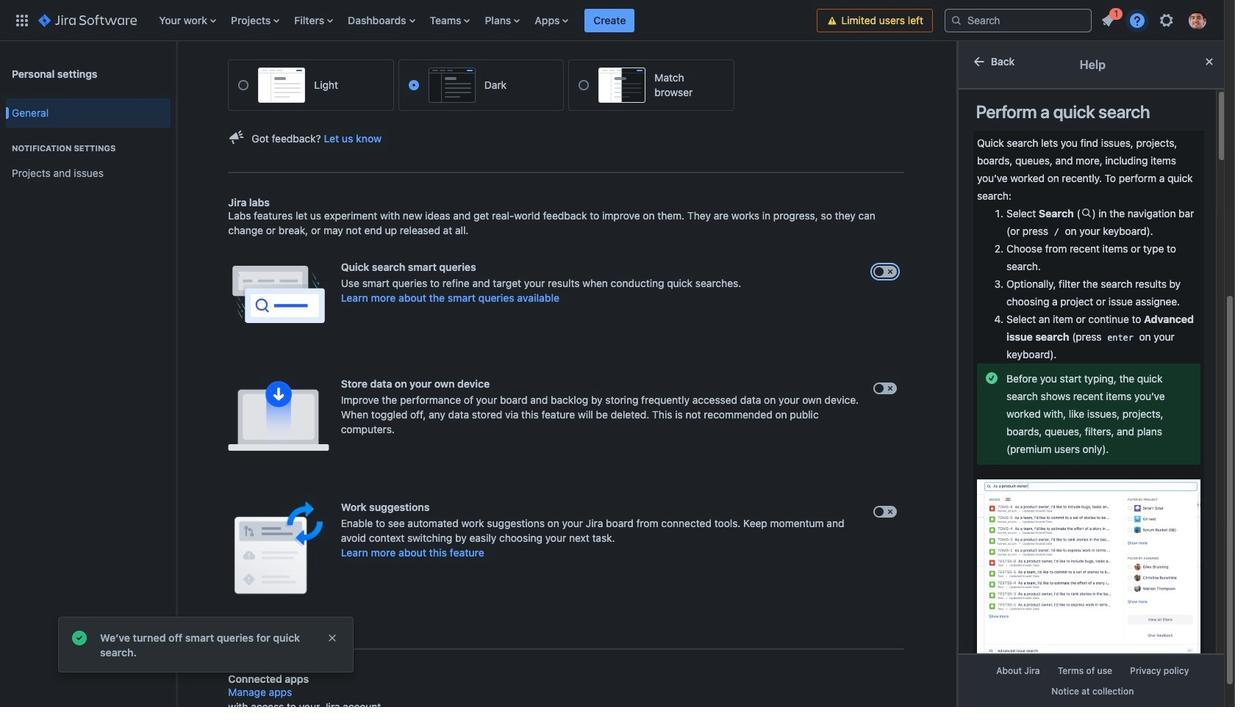 Task type: describe. For each thing, give the bounding box(es) containing it.
feedback image
[[228, 129, 246, 146]]

appswitcher icon image
[[13, 11, 31, 29]]

Search field
[[945, 8, 1092, 32]]

sidebar navigation image
[[160, 59, 193, 88]]

close image
[[1200, 53, 1218, 71]]

list item inside list
[[1095, 6, 1123, 32]]

notifications image
[[1099, 11, 1117, 29]]

0 horizontal spatial list
[[152, 0, 817, 41]]

settings image
[[1158, 11, 1175, 29]]

success image
[[71, 630, 88, 648]]

your profile and settings image
[[1189, 11, 1206, 29]]

primary element
[[9, 0, 817, 41]]



Task type: vqa. For each thing, say whether or not it's contained in the screenshot.
Time
no



Task type: locate. For each thing, give the bounding box(es) containing it.
dismiss image
[[326, 633, 338, 645]]

0 horizontal spatial list item
[[585, 0, 635, 41]]

main content
[[176, 0, 956, 686]]

1 horizontal spatial list item
[[1095, 6, 1123, 32]]

2 group from the top
[[6, 128, 171, 193]]

None radio
[[409, 80, 419, 91]]

None radio
[[238, 80, 249, 91], [579, 80, 589, 91], [238, 80, 249, 91], [579, 80, 589, 91]]

search image
[[951, 14, 962, 26]]

1 group from the top
[[6, 94, 171, 197]]

group
[[6, 94, 171, 197], [6, 128, 171, 193]]

list
[[152, 0, 817, 41], [1095, 6, 1215, 33]]

jira software image
[[38, 11, 137, 29], [38, 11, 137, 29]]

1 horizontal spatial list
[[1095, 6, 1215, 33]]

help image
[[1128, 11, 1146, 29]]

heading
[[6, 143, 171, 154]]

banner
[[0, 0, 1224, 41]]

list item
[[585, 0, 635, 41], [1095, 6, 1123, 32]]

alert
[[59, 618, 353, 673]]

None search field
[[945, 8, 1092, 32]]



